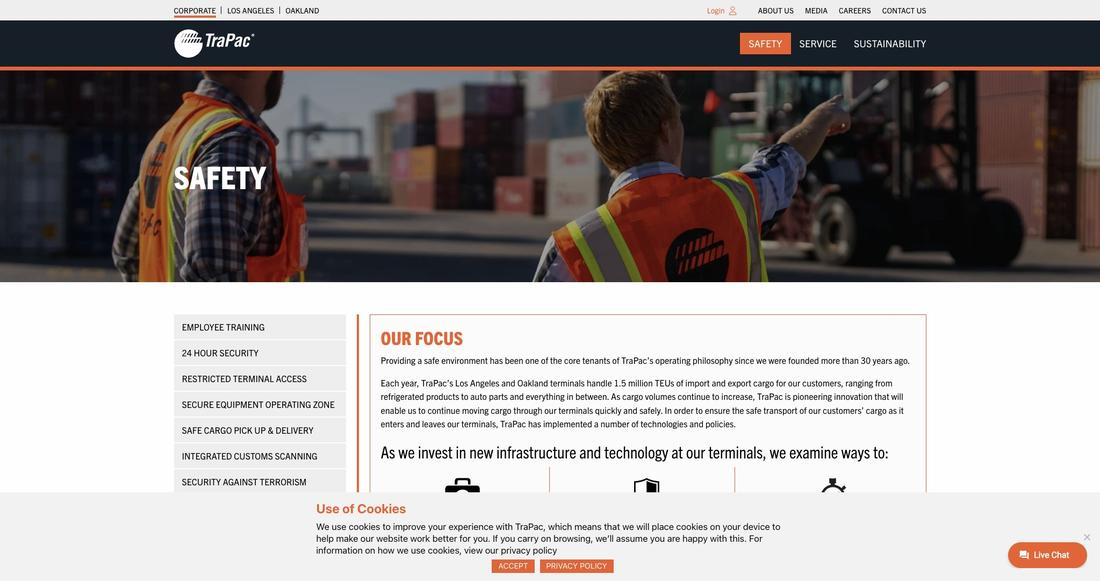 Task type: vqa. For each thing, say whether or not it's contained in the screenshot.
rightmost the
yes



Task type: describe. For each thing, give the bounding box(es) containing it.
menu bar containing safety
[[741, 33, 936, 54]]

cargo right export
[[754, 377, 775, 388]]

privacy
[[501, 545, 531, 556]]

we
[[317, 522, 330, 532]]

and inside heighten security for personnel and cargo
[[716, 520, 733, 531]]

us for about us
[[785, 5, 794, 15]]

and up parts
[[502, 377, 516, 388]]

of right one
[[541, 355, 549, 366]]

ensure
[[705, 405, 731, 416]]

service
[[800, 37, 837, 49]]

personnel
[[665, 520, 714, 531]]

as we invest in new infrastructure and technology at our terminals, we examine ways to:
[[381, 441, 890, 462]]

delivery
[[276, 425, 314, 436]]

policy
[[533, 545, 558, 556]]

menu bar containing about us
[[753, 3, 933, 18]]

0 vertical spatial a
[[418, 355, 422, 366]]

work
[[411, 533, 430, 544]]

cargo down million
[[623, 391, 644, 402]]

our right make
[[361, 533, 374, 544]]

incidence/injury
[[425, 529, 500, 540]]

safely.
[[640, 405, 663, 416]]

quickly
[[596, 405, 622, 416]]

delays
[[882, 520, 912, 531]]

24
[[182, 347, 192, 358]]

our focus
[[381, 326, 463, 349]]

secure
[[182, 399, 214, 410]]

and left safely.
[[624, 405, 638, 416]]

are
[[668, 533, 681, 544]]

safe cargo pick up & delivery
[[182, 425, 314, 436]]

browsing,
[[554, 533, 594, 544]]

oakland inside each year, trapac's los angeles and oakland terminals handle 1.5 million teus of import and export cargo for our customers, ranging from refrigerated products to auto parts and everything in between. as cargo volumes continue to increase, trapac is pioneering innovation that will enable us to continue moving cargo through our terminals quickly and safely. in order to ensure the safe transport of our customers' cargo as it enters and leaves our terminals, trapac has implemented a number of technologies and policies.
[[518, 377, 549, 388]]

24 hour security
[[182, 347, 259, 358]]

light image
[[730, 6, 737, 15]]

1 you from the left
[[501, 533, 516, 544]]

technology
[[605, 441, 669, 462]]

policy
[[580, 562, 608, 571]]

between.
[[576, 391, 610, 402]]

operating
[[656, 355, 691, 366]]

year,
[[402, 377, 420, 388]]

for inside use of cookies we use cookies to improve your experience with trapac, which means that we will place cookies on your device to help make our website work better for you. if you carry on browsing, we'll assume you are happy with this. for information on how we use cookies, view our privacy policy
[[460, 533, 471, 544]]

trapac's inside each year, trapac's los angeles and oakland terminals handle 1.5 million teus of import and export cargo for our customers, ranging from refrigerated products to auto parts and everything in between. as cargo volumes continue to increase, trapac is pioneering innovation that will enable us to continue moving cargo through our terminals quickly and safely. in order to ensure the safe transport of our customers' cargo as it enters and leaves our terminals, trapac has implemented a number of technologies and policies.
[[422, 377, 454, 388]]

help
[[317, 533, 334, 544]]

through
[[514, 405, 543, 416]]

0 vertical spatial with
[[496, 522, 513, 532]]

safe cargo pick up & delivery link
[[174, 418, 346, 443]]

cargo
[[634, 529, 662, 540]]

2 and from the left
[[862, 520, 880, 531]]

tenants
[[583, 355, 611, 366]]

restricted
[[182, 373, 231, 384]]

website
[[377, 533, 408, 544]]

we down website
[[397, 545, 409, 556]]

1 vertical spatial continue
[[428, 405, 460, 416]]

as inside each year, trapac's los angeles and oakland terminals handle 1.5 million teus of import and export cargo for our customers, ranging from refrigerated products to auto parts and everything in between. as cargo volumes continue to increase, trapac is pioneering innovation that will enable us to continue moving cargo through our terminals quickly and safely. in order to ensure the safe transport of our customers' cargo as it enters and leaves our terminals, trapac has implemented a number of technologies and policies.
[[612, 391, 621, 402]]

transport
[[764, 405, 798, 416]]

service link
[[791, 33, 846, 54]]

focus
[[415, 326, 463, 349]]

will inside use of cookies we use cookies to improve your experience with trapac, which means that we will place cookies on your device to help make our website work better for you. if you carry on browsing, we'll assume you are happy with this. for information on how we use cookies, view our privacy policy
[[637, 522, 650, 532]]

this.
[[730, 533, 747, 544]]

0 vertical spatial terminals
[[551, 377, 585, 388]]

founded
[[789, 355, 820, 366]]

us
[[408, 405, 417, 416]]

2 vertical spatial on
[[365, 545, 376, 556]]

for
[[647, 520, 663, 531]]

1 horizontal spatial terminals,
[[709, 441, 767, 462]]

terminals, inside each year, trapac's los angeles and oakland terminals handle 1.5 million teus of import and export cargo for our customers, ranging from refrigerated products to auto parts and everything in between. as cargo volumes continue to increase, trapac is pioneering innovation that will enable us to continue moving cargo through our terminals quickly and safely. in order to ensure the safe transport of our customers' cargo as it enters and leaves our terminals, trapac has implemented a number of technologies and policies.
[[462, 419, 499, 429]]

contact us
[[883, 5, 927, 15]]

secure equipment operating zone
[[182, 399, 335, 410]]

auto
[[471, 391, 487, 402]]

0 vertical spatial on
[[711, 522, 721, 532]]

happy
[[683, 533, 708, 544]]

we left invest
[[399, 441, 415, 462]]

been
[[505, 355, 524, 366]]

media
[[806, 5, 828, 15]]

has inside each year, trapac's los angeles and oakland terminals handle 1.5 million teus of import and export cargo for our customers, ranging from refrigerated products to auto parts and everything in between. as cargo volumes continue to increase, trapac is pioneering innovation that will enable us to continue moving cargo through our terminals quickly and safely. in order to ensure the safe transport of our customers' cargo as it enters and leaves our terminals, trapac has implemented a number of technologies and policies.
[[529, 419, 542, 429]]

examine
[[790, 441, 839, 462]]

corporate link
[[174, 3, 216, 18]]

reduce
[[413, 520, 446, 531]]

0 horizontal spatial in
[[456, 441, 467, 462]]

1 horizontal spatial trapac
[[758, 391, 784, 402]]

view
[[465, 545, 483, 556]]

our right at
[[687, 441, 706, 462]]

will inside each year, trapac's los angeles and oakland terminals handle 1.5 million teus of import and export cargo for our customers, ranging from refrigerated products to auto parts and everything in between. as cargo volumes continue to increase, trapac is pioneering innovation that will enable us to continue moving cargo through our terminals quickly and safely. in order to ensure the safe transport of our customers' cargo as it enters and leaves our terminals, trapac has implemented a number of technologies and policies.
[[892, 391, 904, 402]]

2 your from the left
[[723, 522, 741, 532]]

1 vertical spatial security
[[182, 476, 221, 487]]

of right number
[[632, 419, 639, 429]]

cargo down parts
[[491, 405, 512, 416]]

our up is
[[789, 377, 801, 388]]

0 horizontal spatial use
[[332, 522, 347, 532]]

to right order
[[696, 405, 703, 416]]

use
[[317, 502, 340, 517]]

and up through
[[510, 391, 524, 402]]

customers,
[[803, 377, 844, 388]]

of inside use of cookies we use cookies to improve your experience with trapac, which means that we will place cookies on your device to help make our website work better for you. if you carry on browsing, we'll assume you are happy with this. for information on how we use cookies, view our privacy policy
[[343, 502, 355, 517]]

about
[[759, 5, 783, 15]]

years
[[873, 355, 893, 366]]

of right teus at right bottom
[[677, 377, 684, 388]]

customs
[[234, 451, 273, 461]]

employee
[[182, 322, 224, 332]]

sustainability
[[855, 37, 927, 49]]

to up website
[[383, 522, 391, 532]]

a inside each year, trapac's los angeles and oakland terminals handle 1.5 million teus of import and export cargo for our customers, ranging from refrigerated products to auto parts and everything in between. as cargo volumes continue to increase, trapac is pioneering innovation that will enable us to continue moving cargo through our terminals quickly and safely. in order to ensure the safe transport of our customers' cargo as it enters and leaves our terminals, trapac has implemented a number of technologies and policies.
[[595, 419, 599, 429]]

policies.
[[706, 419, 737, 429]]

privacy
[[547, 562, 578, 571]]

of down pioneering
[[800, 405, 807, 416]]

moving
[[462, 405, 489, 416]]

which
[[549, 522, 573, 532]]

access
[[276, 373, 307, 384]]

up
[[255, 425, 266, 436]]

1 vertical spatial with
[[711, 533, 728, 544]]

1 horizontal spatial trapac's
[[622, 355, 654, 366]]

integrated customs scanning
[[182, 451, 318, 461]]

safe inside each year, trapac's los angeles and oakland terminals handle 1.5 million teus of import and export cargo for our customers, ranging from refrigerated products to auto parts and everything in between. as cargo volumes continue to increase, trapac is pioneering innovation that will enable us to continue moving cargo through our terminals quickly and safely. in order to ensure the safe transport of our customers' cargo as it enters and leaves our terminals, trapac has implemented a number of technologies and policies.
[[747, 405, 762, 416]]

refrigerated
[[381, 391, 425, 402]]

1 vertical spatial use
[[411, 545, 426, 556]]

cookies
[[358, 502, 406, 517]]

implemented
[[544, 419, 593, 429]]

trapac,
[[516, 522, 546, 532]]

of
[[501, 520, 512, 531]]

technologies
[[641, 419, 688, 429]]

how
[[378, 545, 395, 556]]

oakland link
[[286, 3, 319, 18]]

about us link
[[759, 3, 794, 18]]

cargo
[[204, 425, 232, 436]]

careers
[[840, 5, 872, 15]]



Task type: locate. For each thing, give the bounding box(es) containing it.
1 horizontal spatial use
[[411, 545, 426, 556]]

1 vertical spatial oakland
[[518, 377, 549, 388]]

that down from
[[875, 391, 890, 402]]

million
[[629, 377, 653, 388]]

our right leaves on the left of page
[[448, 419, 460, 429]]

for
[[777, 377, 787, 388], [460, 533, 471, 544]]

training
[[226, 322, 265, 332]]

safe
[[424, 355, 440, 366], [747, 405, 762, 416]]

angeles inside each year, trapac's los angeles and oakland terminals handle 1.5 million teus of import and export cargo for our customers, ranging from refrigerated products to auto parts and everything in between. as cargo volumes continue to increase, trapac is pioneering innovation that will enable us to continue moving cargo through our terminals quickly and safely. in order to ensure the safe transport of our customers' cargo as it enters and leaves our terminals, trapac has implemented a number of technologies and policies.
[[470, 377, 500, 388]]

each
[[381, 377, 400, 388]]

use up make
[[332, 522, 347, 532]]

philosophy
[[693, 355, 733, 366]]

our down if
[[486, 545, 499, 556]]

you right if
[[501, 533, 516, 544]]

0 vertical spatial continue
[[678, 391, 711, 402]]

0 horizontal spatial continue
[[428, 405, 460, 416]]

continue down import on the bottom right of page
[[678, 391, 711, 402]]

1 vertical spatial on
[[541, 533, 552, 544]]

trapac up transport
[[758, 391, 784, 402]]

1 horizontal spatial continue
[[678, 391, 711, 402]]

oakland
[[286, 5, 319, 15], [518, 377, 549, 388]]

trapac's
[[622, 355, 654, 366], [422, 377, 454, 388]]

we left were
[[757, 355, 767, 366]]

integrated
[[182, 451, 232, 461]]

in left between.
[[567, 391, 574, 402]]

the inside each year, trapac's los angeles and oakland terminals handle 1.5 million teus of import and export cargo for our customers, ranging from refrigerated products to auto parts and everything in between. as cargo volumes continue to increase, trapac is pioneering innovation that will enable us to continue moving cargo through our terminals quickly and safely. in order to ensure the safe transport of our customers' cargo as it enters and leaves our terminals, trapac has implemented a number of technologies and policies.
[[733, 405, 745, 416]]

in
[[567, 391, 574, 402], [456, 441, 467, 462]]

1 vertical spatial as
[[381, 441, 396, 462]]

that inside use of cookies we use cookies to improve your experience with trapac, which means that we will place cookies on your device to help make our website work better for you. if you carry on browsing, we'll assume you are happy with this. for information on how we use cookies, view our privacy policy
[[604, 522, 621, 532]]

0 vertical spatial safety
[[749, 37, 783, 49]]

teus
[[655, 377, 675, 388]]

we left examine
[[770, 441, 787, 462]]

1 horizontal spatial us
[[917, 5, 927, 15]]

us right contact
[[917, 5, 927, 15]]

1 cookies from the left
[[349, 522, 381, 532]]

1 vertical spatial for
[[460, 533, 471, 544]]

1 horizontal spatial has
[[529, 419, 542, 429]]

terminals, down policies.
[[709, 441, 767, 462]]

reduce the chance of incidence/injury
[[413, 520, 512, 540]]

invest
[[418, 441, 453, 462]]

2 us from the left
[[917, 5, 927, 15]]

that
[[875, 391, 890, 402], [604, 522, 621, 532]]

2 cookies from the left
[[677, 522, 708, 532]]

1 horizontal spatial safety
[[749, 37, 783, 49]]

with up if
[[496, 522, 513, 532]]

0 horizontal spatial will
[[637, 522, 650, 532]]

1 horizontal spatial you
[[651, 533, 665, 544]]

terminals, down moving
[[462, 419, 499, 429]]

innovation
[[835, 391, 873, 402]]

login link
[[708, 5, 725, 15]]

oakland right los angeles link
[[286, 5, 319, 15]]

0 horizontal spatial los
[[227, 5, 241, 15]]

1 vertical spatial that
[[604, 522, 621, 532]]

you down place
[[651, 533, 665, 544]]

one
[[526, 355, 540, 366]]

1 your from the left
[[428, 522, 447, 532]]

safe down focus
[[424, 355, 440, 366]]

1 horizontal spatial as
[[612, 391, 621, 402]]

security
[[606, 520, 645, 531]]

cookies up happy
[[677, 522, 708, 532]]

than
[[843, 355, 860, 366]]

0 horizontal spatial and
[[716, 520, 733, 531]]

cookies
[[349, 522, 381, 532], [677, 522, 708, 532]]

1 horizontal spatial a
[[595, 419, 599, 429]]

to up "ensure"
[[713, 391, 720, 402]]

as down enters
[[381, 441, 396, 462]]

sustainability link
[[846, 33, 936, 54]]

safety inside "link"
[[749, 37, 783, 49]]

0 vertical spatial as
[[612, 391, 621, 402]]

0 horizontal spatial the
[[551, 355, 563, 366]]

chance
[[466, 520, 499, 531]]

of right use
[[343, 502, 355, 517]]

your up this.
[[723, 522, 741, 532]]

trapac's up products
[[422, 377, 454, 388]]

1 horizontal spatial for
[[777, 377, 787, 388]]

1 vertical spatial terminals,
[[709, 441, 767, 462]]

angeles left oakland link at left
[[242, 5, 274, 15]]

terminals
[[551, 377, 585, 388], [559, 405, 594, 416]]

0 vertical spatial that
[[875, 391, 890, 402]]

0 vertical spatial trapac's
[[622, 355, 654, 366]]

0 horizontal spatial with
[[496, 522, 513, 532]]

1 vertical spatial los
[[456, 377, 468, 388]]

0 horizontal spatial angeles
[[242, 5, 274, 15]]

cargo left as
[[867, 405, 887, 416]]

risk
[[842, 520, 860, 531]]

0 vertical spatial oakland
[[286, 5, 319, 15]]

handle
[[587, 377, 612, 388]]

on left how
[[365, 545, 376, 556]]

0 horizontal spatial your
[[428, 522, 447, 532]]

1 vertical spatial has
[[529, 419, 542, 429]]

safe down increase,
[[747, 405, 762, 416]]

as down 1.5
[[612, 391, 621, 402]]

place
[[652, 522, 674, 532]]

and down order
[[690, 419, 704, 429]]

operating
[[266, 399, 311, 410]]

angeles
[[242, 5, 274, 15], [470, 377, 500, 388]]

hour
[[194, 347, 218, 358]]

ranging
[[846, 377, 874, 388]]

0 horizontal spatial safety
[[174, 157, 266, 196]]

0 vertical spatial menu bar
[[753, 3, 933, 18]]

1 horizontal spatial with
[[711, 533, 728, 544]]

the left core
[[551, 355, 563, 366]]

employee training
[[182, 322, 265, 332]]

1 horizontal spatial safe
[[747, 405, 762, 416]]

in left new
[[456, 441, 467, 462]]

number
[[601, 419, 630, 429]]

angeles up auto
[[470, 377, 500, 388]]

1 horizontal spatial cookies
[[677, 522, 708, 532]]

enters
[[381, 419, 404, 429]]

will up assume
[[637, 522, 650, 532]]

security
[[220, 347, 259, 358], [182, 476, 221, 487]]

customer
[[795, 520, 840, 531]]

security down integrated
[[182, 476, 221, 487]]

has left been
[[490, 355, 503, 366]]

0 horizontal spatial us
[[785, 5, 794, 15]]

enable
[[381, 405, 406, 416]]

1 horizontal spatial on
[[541, 533, 552, 544]]

2 you from the left
[[651, 533, 665, 544]]

to right the us
[[419, 405, 426, 416]]

for up is
[[777, 377, 787, 388]]

1 horizontal spatial your
[[723, 522, 741, 532]]

device
[[744, 522, 771, 532]]

restricted terminal access
[[182, 373, 307, 384]]

and left export
[[712, 377, 726, 388]]

0 horizontal spatial trapac
[[501, 419, 527, 429]]

1 us from the left
[[785, 5, 794, 15]]

0 horizontal spatial safe
[[424, 355, 440, 366]]

0 vertical spatial for
[[777, 377, 787, 388]]

terminals down core
[[551, 377, 585, 388]]

security inside 'link'
[[220, 347, 259, 358]]

0 vertical spatial terminals,
[[462, 419, 499, 429]]

and down the us
[[406, 419, 420, 429]]

safe
[[182, 425, 202, 436]]

for down "experience"
[[460, 533, 471, 544]]

secure equipment operating zone link
[[174, 392, 346, 417]]

on up policy
[[541, 533, 552, 544]]

menu bar up service
[[753, 3, 933, 18]]

0 horizontal spatial you
[[501, 533, 516, 544]]

with
[[496, 522, 513, 532], [711, 533, 728, 544]]

1 and from the left
[[716, 520, 733, 531]]

safety menu item
[[741, 33, 791, 54]]

a down quickly
[[595, 419, 599, 429]]

for inside each year, trapac's los angeles and oakland terminals handle 1.5 million teus of import and export cargo for our customers, ranging from refrigerated products to auto parts and everything in between. as cargo volumes continue to increase, trapac is pioneering innovation that will enable us to continue moving cargo through our terminals quickly and safely. in order to ensure the safe transport of our customers' cargo as it enters and leaves our terminals, trapac has implemented a number of technologies and policies.
[[777, 377, 787, 388]]

1 vertical spatial trapac's
[[422, 377, 454, 388]]

and up this.
[[716, 520, 733, 531]]

0 horizontal spatial on
[[365, 545, 376, 556]]

0 vertical spatial the
[[551, 355, 563, 366]]

the
[[448, 520, 464, 531]]

2 horizontal spatial on
[[711, 522, 721, 532]]

1 horizontal spatial the
[[733, 405, 745, 416]]

has down through
[[529, 419, 542, 429]]

privacy policy link
[[540, 560, 614, 573]]

0 vertical spatial angeles
[[242, 5, 274, 15]]

1 horizontal spatial oakland
[[518, 377, 549, 388]]

0 horizontal spatial a
[[418, 355, 422, 366]]

trapac's up million
[[622, 355, 654, 366]]

customers'
[[823, 405, 865, 416]]

in inside each year, trapac's los angeles and oakland terminals handle 1.5 million teus of import and export cargo for our customers, ranging from refrigerated products to auto parts and everything in between. as cargo volumes continue to increase, trapac is pioneering innovation that will enable us to continue moving cargo through our terminals quickly and safely. in order to ensure the safe transport of our customers' cargo as it enters and leaves our terminals, trapac has implemented a number of technologies and policies.
[[567, 391, 574, 402]]

los angeles link
[[227, 3, 274, 18]]

that up "we'll"
[[604, 522, 621, 532]]

1 horizontal spatial and
[[862, 520, 880, 531]]

will up it
[[892, 391, 904, 402]]

new
[[470, 441, 494, 462]]

0 horizontal spatial oakland
[[286, 5, 319, 15]]

on left device
[[711, 522, 721, 532]]

1 vertical spatial in
[[456, 441, 467, 462]]

minimize
[[756, 520, 793, 531]]

0 vertical spatial use
[[332, 522, 347, 532]]

menu bar
[[753, 3, 933, 18], [741, 33, 936, 54]]

to:
[[874, 441, 890, 462]]

terminals up implemented
[[559, 405, 594, 416]]

scanning
[[275, 451, 318, 461]]

zone
[[313, 399, 335, 410]]

los up corporate image on the top left of page
[[227, 5, 241, 15]]

1 horizontal spatial that
[[875, 391, 890, 402]]

the down increase,
[[733, 405, 745, 416]]

continue down products
[[428, 405, 460, 416]]

core
[[565, 355, 581, 366]]

los down "environment" at the bottom of the page
[[456, 377, 468, 388]]

cookies up make
[[349, 522, 381, 532]]

to right device
[[773, 522, 781, 532]]

1 horizontal spatial los
[[456, 377, 468, 388]]

0 horizontal spatial terminals,
[[462, 419, 499, 429]]

and right 'risk'
[[862, 520, 880, 531]]

a right providing at bottom
[[418, 355, 422, 366]]

30
[[861, 355, 871, 366]]

us right the about
[[785, 5, 794, 15]]

to left auto
[[461, 391, 469, 402]]

1 vertical spatial safety
[[174, 157, 266, 196]]

use down work
[[411, 545, 426, 556]]

products
[[427, 391, 460, 402]]

information
[[317, 545, 363, 556]]

us for contact us
[[917, 5, 927, 15]]

1 horizontal spatial in
[[567, 391, 574, 402]]

0 vertical spatial trapac
[[758, 391, 784, 402]]

1 vertical spatial will
[[637, 522, 650, 532]]

against
[[223, 476, 258, 487]]

with left this.
[[711, 533, 728, 544]]

heighten
[[563, 520, 604, 531]]

corporate image
[[174, 29, 255, 59]]

leaves
[[422, 419, 446, 429]]

to
[[461, 391, 469, 402], [713, 391, 720, 402], [419, 405, 426, 416], [696, 405, 703, 416], [383, 522, 391, 532], [773, 522, 781, 532]]

los inside each year, trapac's los angeles and oakland terminals handle 1.5 million teus of import and export cargo for our customers, ranging from refrigerated products to auto parts and everything in between. as cargo volumes continue to increase, trapac is pioneering innovation that will enable us to continue moving cargo through our terminals quickly and safely. in order to ensure the safe transport of our customers' cargo as it enters and leaves our terminals, trapac has implemented a number of technologies and policies.
[[456, 377, 468, 388]]

experience
[[449, 522, 494, 532]]

0 vertical spatial will
[[892, 391, 904, 402]]

trapac down through
[[501, 419, 527, 429]]

better
[[433, 533, 458, 544]]

1 vertical spatial safe
[[747, 405, 762, 416]]

security up restricted terminal access
[[220, 347, 259, 358]]

0 horizontal spatial that
[[604, 522, 621, 532]]

everything
[[526, 391, 565, 402]]

careers link
[[840, 3, 872, 18]]

integrated customs scanning link
[[174, 444, 346, 468]]

1 horizontal spatial will
[[892, 391, 904, 402]]

1 vertical spatial trapac
[[501, 419, 527, 429]]

0 horizontal spatial cookies
[[349, 522, 381, 532]]

1 vertical spatial angeles
[[470, 377, 500, 388]]

los
[[227, 5, 241, 15], [456, 377, 468, 388]]

1 vertical spatial a
[[595, 419, 599, 429]]

your up "better"
[[428, 522, 447, 532]]

0 vertical spatial los
[[227, 5, 241, 15]]

of
[[541, 355, 549, 366], [613, 355, 620, 366], [677, 377, 684, 388], [800, 405, 807, 416], [632, 419, 639, 429], [343, 502, 355, 517]]

0 horizontal spatial trapac's
[[422, 377, 454, 388]]

has
[[490, 355, 503, 366], [529, 419, 542, 429]]

menu bar down careers link
[[741, 33, 936, 54]]

in
[[665, 405, 672, 416]]

1 vertical spatial the
[[733, 405, 745, 416]]

your
[[428, 522, 447, 532], [723, 522, 741, 532]]

our down pioneering
[[809, 405, 821, 416]]

accept link
[[492, 560, 535, 573]]

1 vertical spatial menu bar
[[741, 33, 936, 54]]

that inside each year, trapac's los angeles and oakland terminals handle 1.5 million teus of import and export cargo for our customers, ranging from refrigerated products to auto parts and everything in between. as cargo volumes continue to increase, trapac is pioneering innovation that will enable us to continue moving cargo through our terminals quickly and safely. in order to ensure the safe transport of our customers' cargo as it enters and leaves our terminals, trapac has implemented a number of technologies and policies.
[[875, 391, 890, 402]]

0 vertical spatial has
[[490, 355, 503, 366]]

and down implemented
[[580, 441, 602, 462]]

pick
[[234, 425, 253, 436]]

of right the 'tenants'
[[613, 355, 620, 366]]

0 horizontal spatial as
[[381, 441, 396, 462]]

0 vertical spatial in
[[567, 391, 574, 402]]

providing a safe environment has been one of the core tenants of trapac's operating philosophy since we were founded more than 30 years ago.
[[381, 355, 911, 366]]

0 horizontal spatial for
[[460, 533, 471, 544]]

make
[[336, 533, 358, 544]]

1 horizontal spatial angeles
[[470, 377, 500, 388]]

0 vertical spatial safe
[[424, 355, 440, 366]]

we up assume
[[623, 522, 635, 532]]

0 vertical spatial security
[[220, 347, 259, 358]]

improve
[[393, 522, 426, 532]]

security against terrorism
[[182, 476, 307, 487]]

safety
[[749, 37, 783, 49], [174, 157, 266, 196]]

oakland up everything
[[518, 377, 549, 388]]

our down everything
[[545, 405, 557, 416]]

carry
[[518, 533, 539, 544]]

0 horizontal spatial has
[[490, 355, 503, 366]]

restricted terminal access link
[[174, 366, 346, 391]]

1 vertical spatial terminals
[[559, 405, 594, 416]]



